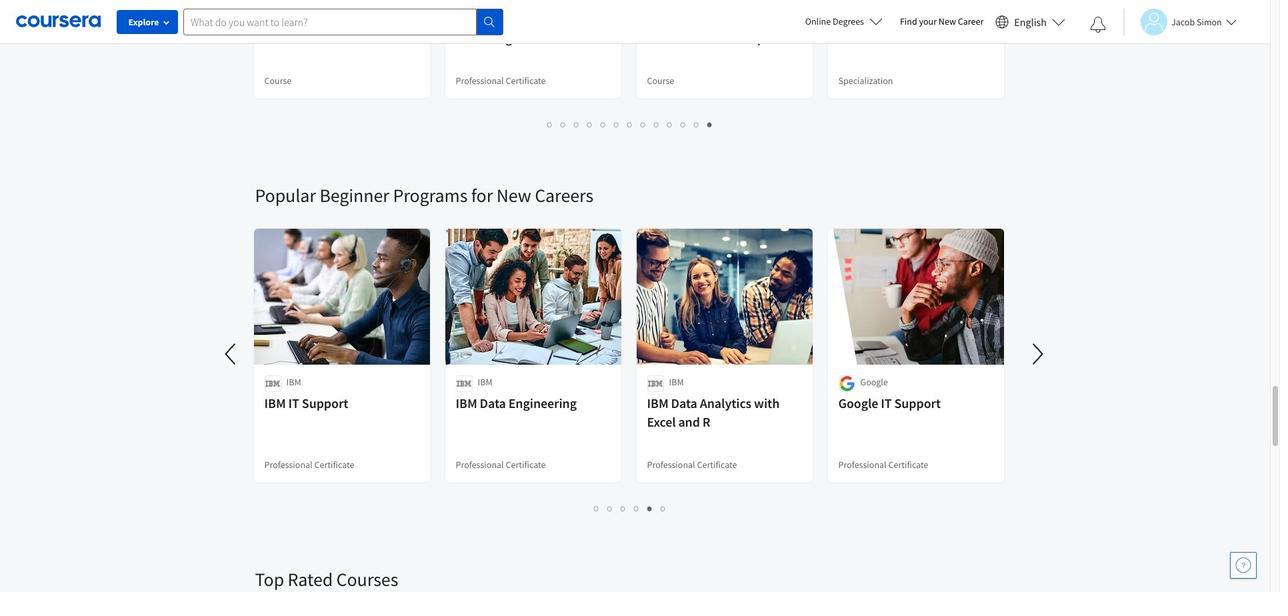 Task type: locate. For each thing, give the bounding box(es) containing it.
science
[[288, 11, 332, 27]]

engineering
[[509, 395, 577, 412]]

your
[[919, 15, 937, 27]]

0 horizontal spatial 2
[[561, 118, 566, 131]]

0 horizontal spatial 6
[[614, 118, 620, 131]]

0 vertical spatial new
[[939, 15, 956, 27]]

professional certificate down ibm data engineering
[[456, 459, 546, 471]]

2 ibm image from the left
[[456, 375, 473, 392]]

and inside goodwill® career coach and navigator
[[456, 29, 478, 46]]

platform
[[647, 29, 697, 46]]

1 vertical spatial 4
[[634, 502, 640, 515]]

0 horizontal spatial 6 button
[[610, 117, 624, 132]]

professional certificate down navigator
[[456, 75, 546, 87]]

1 list from the top
[[255, 117, 1005, 132]]

0 vertical spatial 6
[[614, 118, 620, 131]]

5
[[601, 118, 606, 131], [648, 502, 653, 515]]

2 button
[[557, 117, 570, 132], [604, 501, 617, 516]]

ibm image
[[264, 375, 281, 392], [456, 375, 473, 392], [647, 375, 664, 392]]

professional certificate down google it support
[[839, 459, 929, 471]]

0 vertical spatial 1 button
[[544, 117, 557, 132]]

2 button for 5 button related to 1st list
[[557, 117, 570, 132]]

2 horizontal spatial ibm image
[[647, 375, 664, 392]]

online degrees button
[[795, 7, 894, 36]]

1 horizontal spatial 2
[[608, 502, 613, 515]]

english button
[[991, 0, 1071, 43]]

1 horizontal spatial 6 button
[[657, 501, 670, 516]]

6 for 5 button related to 1st list
[[614, 118, 620, 131]]

10 11 12 13
[[668, 118, 718, 131]]

1 vertical spatial 1
[[594, 502, 600, 515]]

1 it from the left
[[289, 395, 299, 412]]

1 vertical spatial 2
[[608, 502, 613, 515]]

0 vertical spatial and
[[456, 29, 478, 46]]

support for google it support
[[895, 395, 941, 412]]

1 horizontal spatial 1 button
[[590, 501, 604, 516]]

google
[[861, 376, 888, 388], [839, 395, 879, 412]]

0 horizontal spatial support
[[302, 395, 348, 412]]

jacob simon button
[[1124, 8, 1237, 35]]

course up the "9"
[[647, 75, 674, 87]]

certificate for ibm it support
[[314, 459, 355, 471]]

4
[[588, 118, 593, 131], [634, 502, 640, 515]]

and
[[456, 29, 478, 46], [679, 414, 700, 430]]

1 vertical spatial 4 button
[[630, 501, 644, 516]]

certificate for google it support
[[889, 459, 929, 471]]

2 course from the left
[[647, 75, 674, 87]]

1 vertical spatial 5
[[648, 502, 653, 515]]

5 for 6 button for 5 button related to 1st list
[[601, 118, 606, 131]]

professional certificate down r
[[647, 459, 737, 471]]

5 button for list in popular beginner programs for new careers carousel element
[[644, 501, 657, 516]]

ibm image up ibm data engineering
[[456, 375, 473, 392]]

support for ibm it support
[[302, 395, 348, 412]]

2 for 5 button related to 1st list 2 button
[[561, 118, 566, 131]]

2
[[561, 118, 566, 131], [608, 502, 613, 515]]

1 button for 2 button for 5 button corresponding to list in popular beginner programs for new careers carousel element
[[590, 501, 604, 516]]

certificate for ibm data analytics with excel and r
[[697, 459, 737, 471]]

list
[[255, 117, 1005, 132], [255, 501, 1005, 516]]

coursera image
[[16, 11, 101, 32]]

0 vertical spatial google
[[861, 376, 888, 388]]

google up google it support
[[861, 376, 888, 388]]

professional certificate
[[456, 75, 546, 87], [264, 459, 355, 471], [456, 459, 546, 471], [647, 459, 737, 471], [839, 459, 929, 471]]

1 horizontal spatial 6
[[661, 502, 666, 515]]

1 vertical spatial 6
[[661, 502, 666, 515]]

0 horizontal spatial 4 button
[[584, 117, 597, 132]]

1 horizontal spatial 4
[[634, 502, 640, 515]]

2 data from the left
[[671, 395, 697, 412]]

r
[[703, 414, 711, 430]]

business
[[707, 11, 757, 27]]

1 vertical spatial list
[[255, 501, 1005, 516]]

1 vertical spatial 6 button
[[657, 501, 670, 516]]

1 horizontal spatial 1
[[594, 502, 600, 515]]

navigator
[[480, 29, 536, 46]]

1 horizontal spatial data
[[671, 395, 697, 412]]

6
[[614, 118, 620, 131], [661, 502, 666, 515]]

0 horizontal spatial new
[[497, 183, 531, 207]]

data for engineering
[[480, 395, 506, 412]]

1 for 1 button corresponding to 5 button related to 1st list 2 button
[[548, 118, 553, 131]]

support
[[302, 395, 348, 412], [895, 395, 941, 412]]

new left careers
[[497, 183, 531, 207]]

and left r
[[679, 414, 700, 430]]

1 vertical spatial and
[[679, 414, 700, 430]]

list inside popular beginner programs for new careers carousel element
[[255, 501, 1005, 516]]

1 horizontal spatial course
[[647, 75, 674, 87]]

0 horizontal spatial ibm image
[[264, 375, 281, 392]]

new
[[939, 15, 956, 27], [497, 183, 531, 207]]

machine
[[839, 11, 886, 27]]

professional certificate down ibm it support
[[264, 459, 355, 471]]

0 vertical spatial 3 button
[[570, 117, 584, 132]]

0 vertical spatial list
[[255, 117, 1005, 132]]

1 button
[[544, 117, 557, 132], [590, 501, 604, 516]]

0 vertical spatial 2
[[561, 118, 566, 131]]

1 vertical spatial google
[[839, 395, 879, 412]]

ibm image up ibm it support
[[264, 375, 281, 392]]

1 horizontal spatial and
[[679, 414, 700, 430]]

11 button
[[677, 117, 692, 132]]

top rated courses
[[255, 568, 398, 592]]

1 horizontal spatial 3
[[621, 502, 626, 515]]

0 horizontal spatial and
[[456, 29, 478, 46]]

0 horizontal spatial 5
[[601, 118, 606, 131]]

0 horizontal spatial career
[[515, 11, 553, 27]]

3 button inside popular beginner programs for new careers carousel element
[[617, 501, 630, 516]]

career up navigator
[[515, 11, 553, 27]]

explore button
[[117, 10, 178, 34]]

1 for 2 button for 5 button corresponding to list in popular beginner programs for new careers carousel element's 1 button
[[594, 502, 600, 515]]

4 button
[[584, 117, 597, 132], [630, 501, 644, 516]]

course down teens
[[264, 75, 292, 87]]

machine learning
[[839, 11, 939, 27]]

1 horizontal spatial career
[[958, 15, 984, 27]]

0 horizontal spatial 4
[[588, 118, 593, 131]]

3 ibm image from the left
[[647, 375, 664, 392]]

for
[[264, 29, 281, 46], [700, 29, 716, 46], [471, 183, 493, 207]]

1 horizontal spatial 4 button
[[630, 501, 644, 516]]

professional
[[456, 75, 504, 87], [264, 459, 313, 471], [456, 459, 504, 471], [647, 459, 695, 471], [839, 459, 887, 471]]

0 horizontal spatial 3 button
[[570, 117, 584, 132]]

find your new career
[[900, 15, 984, 27]]

for down the
[[264, 29, 281, 46]]

degrees
[[833, 15, 864, 27]]

data for analytics
[[671, 395, 697, 412]]

data up excel at the bottom of the page
[[671, 395, 697, 412]]

0 vertical spatial 4 button
[[584, 117, 597, 132]]

5 inside popular beginner programs for new careers carousel element
[[648, 502, 653, 515]]

1 vertical spatial 3
[[621, 502, 626, 515]]

1 vertical spatial new
[[497, 183, 531, 207]]

6 button for 5 button corresponding to list in popular beginner programs for new careers carousel element
[[657, 501, 670, 516]]

for for whatsapp business platform for developers
[[700, 29, 716, 46]]

0 horizontal spatial it
[[289, 395, 299, 412]]

career right the your
[[958, 15, 984, 27]]

6 for 5 button corresponding to list in popular beginner programs for new careers carousel element
[[661, 502, 666, 515]]

0 vertical spatial 6 button
[[610, 117, 624, 132]]

it for ibm
[[289, 395, 299, 412]]

it
[[289, 395, 299, 412], [881, 395, 892, 412]]

ibm
[[286, 376, 301, 388], [478, 376, 493, 388], [669, 376, 684, 388], [264, 395, 286, 412], [456, 395, 477, 412], [647, 395, 669, 412]]

google for google it support
[[839, 395, 879, 412]]

3
[[574, 118, 580, 131], [621, 502, 626, 515]]

0 vertical spatial 1
[[548, 118, 553, 131]]

data left engineering
[[480, 395, 506, 412]]

the
[[264, 11, 286, 27]]

for right programs
[[471, 183, 493, 207]]

None search field
[[183, 8, 504, 35]]

3 button
[[570, 117, 584, 132], [617, 501, 630, 516]]

0 horizontal spatial 3
[[574, 118, 580, 131]]

2 support from the left
[[895, 395, 941, 412]]

1 vertical spatial 2 button
[[604, 501, 617, 516]]

6 button
[[610, 117, 624, 132], [657, 501, 670, 516]]

5 button
[[597, 117, 610, 132], [644, 501, 657, 516]]

0 horizontal spatial 1
[[548, 118, 553, 131]]

10 button
[[664, 117, 678, 132]]

1 support from the left
[[302, 395, 348, 412]]

1 horizontal spatial support
[[895, 395, 941, 412]]

2 it from the left
[[881, 395, 892, 412]]

0 horizontal spatial 1 button
[[544, 117, 557, 132]]

course
[[264, 75, 292, 87], [647, 75, 674, 87]]

0 vertical spatial 2 button
[[557, 117, 570, 132]]

4 inside popular beginner programs for new careers carousel element
[[634, 502, 640, 515]]

1 horizontal spatial new
[[939, 15, 956, 27]]

0 horizontal spatial 2 button
[[557, 117, 570, 132]]

professional certificate for goodwill® career coach and navigator
[[456, 75, 546, 87]]

1 horizontal spatial for
[[471, 183, 493, 207]]

professional for ibm data analytics with excel and r
[[647, 459, 695, 471]]

1 horizontal spatial ibm image
[[456, 375, 473, 392]]

0 vertical spatial 5 button
[[597, 117, 610, 132]]

for for popular beginner programs for new careers
[[471, 183, 493, 207]]

1 data from the left
[[480, 395, 506, 412]]

professional certificate for ibm it support
[[264, 459, 355, 471]]

courses
[[337, 568, 398, 592]]

1
[[548, 118, 553, 131], [594, 502, 600, 515]]

0 horizontal spatial data
[[480, 395, 506, 412]]

5 for 6 button associated with 5 button corresponding to list in popular beginner programs for new careers carousel element
[[648, 502, 653, 515]]

of
[[334, 11, 346, 27]]

8
[[641, 118, 646, 131]]

career
[[515, 11, 553, 27], [958, 15, 984, 27]]

1 horizontal spatial 5 button
[[644, 501, 657, 516]]

ibm image up excel at the bottom of the page
[[647, 375, 664, 392]]

2 horizontal spatial for
[[700, 29, 716, 46]]

1 vertical spatial 3 button
[[617, 501, 630, 516]]

1 ibm image from the left
[[264, 375, 281, 392]]

6 inside popular beginner programs for new careers carousel element
[[661, 502, 666, 515]]

for inside whatsapp business platform for developers
[[700, 29, 716, 46]]

google down the google icon
[[839, 395, 879, 412]]

data
[[480, 395, 506, 412], [671, 395, 697, 412]]

professional for ibm it support
[[264, 459, 313, 471]]

0 horizontal spatial 5 button
[[597, 117, 610, 132]]

ibm inside ibm data analytics with excel and r
[[647, 395, 669, 412]]

0 horizontal spatial for
[[264, 29, 281, 46]]

and down goodwill®
[[456, 29, 478, 46]]

1 horizontal spatial it
[[881, 395, 892, 412]]

9 button
[[650, 117, 664, 132]]

ibm image for ibm data engineering
[[456, 375, 473, 392]]

3 inside popular beginner programs for new careers carousel element
[[621, 502, 626, 515]]

explore
[[128, 16, 159, 28]]

for down business
[[700, 29, 716, 46]]

ibm data analytics with excel and r
[[647, 395, 780, 430]]

popular
[[255, 183, 316, 207]]

2 list from the top
[[255, 501, 1005, 516]]

new right the your
[[939, 15, 956, 27]]

0 horizontal spatial course
[[264, 75, 292, 87]]

1 vertical spatial 1 button
[[590, 501, 604, 516]]

next slide image
[[1022, 338, 1054, 370]]

0 vertical spatial 5
[[601, 118, 606, 131]]

1 inside popular beginner programs for new careers carousel element
[[594, 502, 600, 515]]

0 vertical spatial 3
[[574, 118, 580, 131]]

8 button
[[637, 117, 650, 132]]

programs
[[393, 183, 468, 207]]

professional certificate for google it support
[[839, 459, 929, 471]]

1 horizontal spatial 2 button
[[604, 501, 617, 516]]

data inside ibm data analytics with excel and r
[[671, 395, 697, 412]]

0 vertical spatial 4
[[588, 118, 593, 131]]

5 button for 1st list
[[597, 117, 610, 132]]

What do you want to learn? text field
[[183, 8, 477, 35]]

being
[[377, 11, 409, 27]]

4 button for 5 button corresponding to list in popular beginner programs for new careers carousel element
[[630, 501, 644, 516]]

certificate
[[506, 75, 546, 87], [314, 459, 355, 471], [506, 459, 546, 471], [697, 459, 737, 471], [889, 459, 929, 471]]

1 vertical spatial 5 button
[[644, 501, 657, 516]]

4 for 5 button related to 1st list's 4 button
[[588, 118, 593, 131]]

2 inside popular beginner programs for new careers carousel element
[[608, 502, 613, 515]]

1 horizontal spatial 3 button
[[617, 501, 630, 516]]

2 button for 5 button corresponding to list in popular beginner programs for new careers carousel element
[[604, 501, 617, 516]]

1 horizontal spatial 5
[[648, 502, 653, 515]]



Task type: vqa. For each thing, say whether or not it's contained in the screenshot.
'Google IT Support' on the right of page
yes



Task type: describe. For each thing, give the bounding box(es) containing it.
3 button for 5 button related to 1st list 2 button
[[570, 117, 584, 132]]

jacob
[[1172, 16, 1195, 28]]

excel
[[647, 414, 676, 430]]

help center image
[[1236, 558, 1252, 574]]

learning
[[889, 11, 939, 27]]

with
[[754, 395, 780, 412]]

show notifications image
[[1090, 17, 1106, 33]]

online degrees
[[805, 15, 864, 27]]

the science of well-being for teens
[[264, 11, 409, 46]]

13 button
[[704, 117, 718, 132]]

professional for goodwill® career coach and navigator
[[456, 75, 504, 87]]

and inside ibm data analytics with excel and r
[[679, 414, 700, 430]]

ibm it support
[[264, 395, 348, 412]]

7
[[628, 118, 633, 131]]

2 for 2 button for 5 button corresponding to list in popular beginner programs for new careers carousel element
[[608, 502, 613, 515]]

it for google
[[881, 395, 892, 412]]

whatsapp business platform for developers
[[647, 11, 782, 46]]

professional certificate for ibm data analytics with excel and r
[[647, 459, 737, 471]]

whatsapp
[[647, 11, 704, 27]]

google it support
[[839, 395, 941, 412]]

12 button
[[690, 117, 705, 132]]

teens
[[283, 29, 316, 46]]

ibm image for ibm data analytics with excel and r
[[647, 375, 664, 392]]

specialization
[[839, 75, 893, 87]]

11
[[681, 118, 692, 131]]

find your new career link
[[894, 13, 991, 30]]

1 course from the left
[[264, 75, 292, 87]]

professional for google it support
[[839, 459, 887, 471]]

well-
[[348, 11, 377, 27]]

3 for 2 button for 5 button corresponding to list in popular beginner programs for new careers carousel element
[[621, 502, 626, 515]]

professional for ibm data engineering
[[456, 459, 504, 471]]

13
[[708, 118, 718, 131]]

find
[[900, 15, 918, 27]]

google image
[[839, 375, 855, 392]]

beginner
[[320, 183, 389, 207]]

goodwill®
[[456, 11, 512, 27]]

ibm data engineering
[[456, 395, 577, 412]]

career inside goodwill® career coach and navigator
[[515, 11, 553, 27]]

popular beginner programs for new careers
[[255, 183, 594, 207]]

ibm image for ibm it support
[[264, 375, 281, 392]]

professional certificate for ibm data engineering
[[456, 459, 546, 471]]

9
[[654, 118, 660, 131]]

4 button for 5 button related to 1st list
[[584, 117, 597, 132]]

online
[[805, 15, 831, 27]]

12
[[694, 118, 705, 131]]

coach
[[555, 11, 590, 27]]

careers
[[535, 183, 594, 207]]

3 button for 2 button for 5 button corresponding to list in popular beginner programs for new careers carousel element
[[617, 501, 630, 516]]

for inside the science of well-being for teens
[[264, 29, 281, 46]]

jacob simon
[[1172, 16, 1222, 28]]

3 for 5 button related to 1st list 2 button
[[574, 118, 580, 131]]

google for google
[[861, 376, 888, 388]]

simon
[[1197, 16, 1222, 28]]

certificate for goodwill® career coach and navigator
[[506, 75, 546, 87]]

4 for 4 button for 5 button corresponding to list in popular beginner programs for new careers carousel element
[[634, 502, 640, 515]]

previous slide image
[[215, 338, 247, 370]]

7 button
[[624, 117, 637, 132]]

popular beginner programs for new careers carousel element
[[215, 143, 1054, 528]]

certificate for ibm data engineering
[[506, 459, 546, 471]]

top
[[255, 568, 284, 592]]

analytics
[[700, 395, 752, 412]]

goodwill® career coach and navigator
[[456, 11, 590, 46]]

rated
[[288, 568, 333, 592]]

developers
[[719, 29, 782, 46]]

english
[[1015, 15, 1047, 28]]

10
[[668, 118, 678, 131]]

6 button for 5 button related to 1st list
[[610, 117, 624, 132]]

1 button for 5 button related to 1st list 2 button
[[544, 117, 557, 132]]



